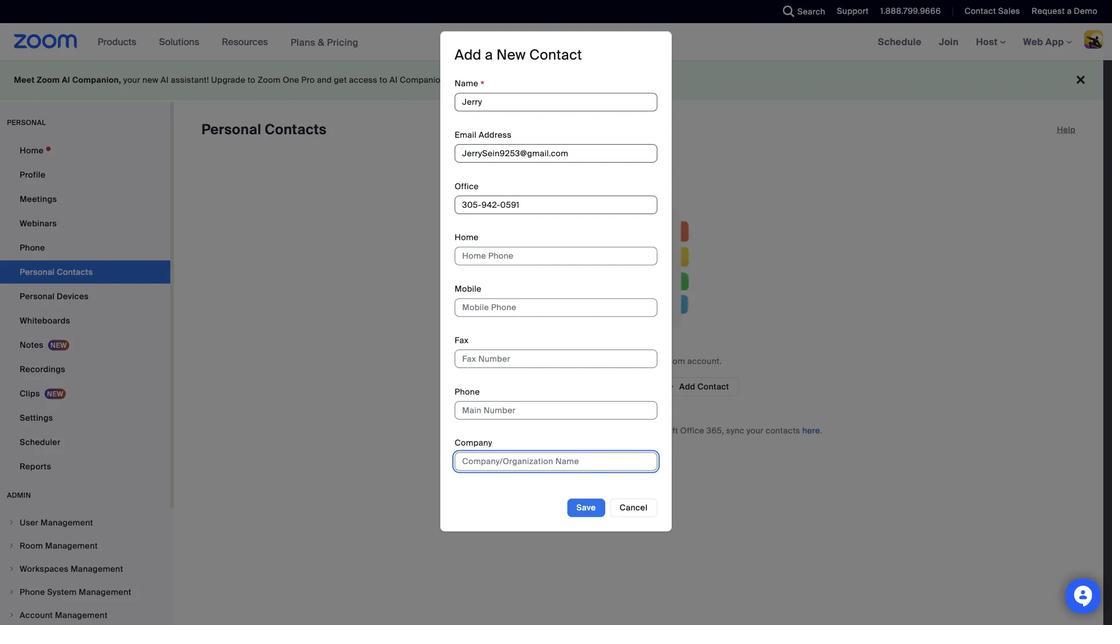 Task type: locate. For each thing, give the bounding box(es) containing it.
zoom up add image
[[663, 356, 686, 367]]

your right sync
[[747, 426, 764, 436]]

meet zoom ai companion, footer
[[0, 60, 1104, 100]]

scheduler link
[[0, 431, 170, 454]]

0 vertical spatial a
[[1068, 6, 1072, 17]]

microsoft
[[541, 426, 578, 436], [641, 426, 679, 436]]

phone inside personal menu menu
[[20, 243, 45, 253]]

upgrade
[[211, 75, 246, 85]]

and right exchange,
[[624, 426, 639, 436]]

add right add image
[[680, 382, 696, 392]]

add inside dialog
[[455, 46, 482, 64]]

add up no
[[455, 46, 482, 64]]

companion,
[[72, 75, 121, 85]]

plans & pricing link
[[291, 36, 359, 48], [291, 36, 359, 48]]

and
[[317, 75, 332, 85], [624, 426, 639, 436]]

zoom
[[37, 75, 60, 85], [258, 75, 281, 85], [663, 356, 686, 367]]

0 vertical spatial contact
[[965, 6, 997, 17]]

2 horizontal spatial zoom
[[663, 356, 686, 367]]

0 horizontal spatial add
[[455, 46, 482, 64]]

1 vertical spatial and
[[624, 426, 639, 436]]

your left "new"
[[123, 75, 140, 85]]

microsoft down 'phone' text box
[[541, 426, 578, 436]]

home inside 'add a new contact' dialog
[[455, 233, 479, 243]]

a inside dialog
[[485, 46, 493, 64]]

1.888.799.9666 button
[[872, 0, 944, 23], [881, 6, 941, 17]]

support
[[837, 6, 869, 17]]

office inside 'add a new contact' dialog
[[455, 181, 479, 192]]

banner
[[0, 23, 1113, 61]]

home up mobile
[[455, 233, 479, 243]]

sales
[[999, 6, 1021, 17]]

personal down upgrade
[[202, 121, 261, 139]]

2 vertical spatial your
[[747, 426, 764, 436]]

pricing
[[327, 36, 359, 48]]

new
[[143, 75, 159, 85]]

2 microsoft from the left
[[641, 426, 679, 436]]

meetings
[[20, 194, 57, 205]]

0 horizontal spatial microsoft
[[541, 426, 578, 436]]

save button
[[568, 499, 606, 518]]

1 vertical spatial home
[[455, 233, 479, 243]]

2 horizontal spatial ai
[[390, 75, 398, 85]]

phone up for
[[455, 387, 480, 398]]

1 vertical spatial contacts
[[766, 426, 801, 436]]

add for add a new contact
[[455, 46, 482, 64]]

365,
[[707, 426, 724, 436]]

0 horizontal spatial home
[[20, 145, 44, 156]]

to right upgrade
[[248, 75, 256, 85]]

1 vertical spatial phone
[[455, 387, 480, 398]]

0 horizontal spatial a
[[485, 46, 493, 64]]

sync
[[727, 426, 745, 436]]

to
[[248, 75, 256, 85], [380, 75, 388, 85], [633, 356, 641, 367]]

your right added
[[644, 356, 660, 367]]

0 vertical spatial contacts
[[569, 356, 604, 367]]

contacts right no
[[569, 356, 604, 367]]

add
[[455, 46, 482, 64], [680, 382, 696, 392]]

office left '365,' at the right of the page
[[681, 426, 705, 436]]

1 vertical spatial a
[[485, 46, 493, 64]]

1 horizontal spatial to
[[380, 75, 388, 85]]

1 vertical spatial add
[[680, 382, 696, 392]]

1 horizontal spatial personal
[[202, 121, 261, 139]]

1 horizontal spatial and
[[624, 426, 639, 436]]

profile
[[20, 170, 45, 180]]

1 horizontal spatial phone
[[455, 387, 480, 398]]

settings link
[[0, 407, 170, 430]]

1 horizontal spatial microsoft
[[641, 426, 679, 436]]

phone down webinars
[[20, 243, 45, 253]]

0 horizontal spatial personal
[[20, 291, 55, 302]]

1.888.799.9666 button up schedule
[[872, 0, 944, 23]]

0 vertical spatial add
[[455, 46, 482, 64]]

for google calendar, microsoft exchange, and microsoft office 365, sync your contacts here .
[[455, 426, 823, 436]]

2 vertical spatial contact
[[698, 382, 730, 392]]

one
[[283, 75, 299, 85]]

Mobile text field
[[455, 299, 658, 317]]

calendar,
[[501, 426, 539, 436]]

a left "new"
[[485, 46, 493, 64]]

contact down account.
[[698, 382, 730, 392]]

0 vertical spatial and
[[317, 75, 332, 85]]

and inside the meet zoom ai companion, footer
[[317, 75, 332, 85]]

your inside the meet zoom ai companion, footer
[[123, 75, 140, 85]]

Company text field
[[455, 453, 658, 472]]

1 horizontal spatial zoom
[[258, 75, 281, 85]]

0 horizontal spatial your
[[123, 75, 140, 85]]

contact sales link
[[957, 0, 1024, 23], [965, 6, 1021, 17]]

name
[[455, 78, 479, 89]]

additional
[[470, 75, 509, 85]]

settings
[[20, 413, 53, 424]]

0 horizontal spatial zoom
[[37, 75, 60, 85]]

added
[[606, 356, 631, 367]]

contact up cost.
[[530, 46, 582, 64]]

get
[[334, 75, 347, 85]]

0 vertical spatial your
[[123, 75, 140, 85]]

0 horizontal spatial office
[[455, 181, 479, 192]]

add image
[[667, 382, 675, 392]]

0 horizontal spatial to
[[248, 75, 256, 85]]

contact sales link up join
[[957, 0, 1024, 23]]

request
[[1032, 6, 1065, 17]]

meet
[[14, 75, 35, 85]]

personal menu menu
[[0, 139, 170, 480]]

personal up 'whiteboards'
[[20, 291, 55, 302]]

contacts left here in the right of the page
[[766, 426, 801, 436]]

office
[[455, 181, 479, 192], [681, 426, 705, 436]]

personal devices link
[[0, 285, 170, 308]]

admin menu menu
[[0, 512, 170, 626]]

0 horizontal spatial ai
[[62, 75, 70, 85]]

1 horizontal spatial add
[[680, 382, 696, 392]]

personal contacts
[[202, 121, 327, 139]]

your
[[123, 75, 140, 85], [644, 356, 660, 367], [747, 426, 764, 436]]

microsoft down add image
[[641, 426, 679, 436]]

for
[[455, 426, 468, 436]]

zoom right meet in the left of the page
[[37, 75, 60, 85]]

personal
[[7, 118, 46, 127]]

support link
[[829, 0, 872, 23], [837, 6, 869, 17]]

a
[[1068, 6, 1072, 17], [485, 46, 493, 64]]

personal inside personal devices link
[[20, 291, 55, 302]]

1 horizontal spatial your
[[644, 356, 660, 367]]

contact left the sales
[[965, 6, 997, 17]]

ai left companion
[[390, 75, 398, 85]]

1 horizontal spatial home
[[455, 233, 479, 243]]

a left demo
[[1068, 6, 1072, 17]]

1 horizontal spatial office
[[681, 426, 705, 436]]

phone
[[20, 243, 45, 253], [455, 387, 480, 398]]

clips link
[[0, 383, 170, 406]]

a for add
[[485, 46, 493, 64]]

3 ai from the left
[[390, 75, 398, 85]]

request a demo link
[[1024, 0, 1113, 23], [1032, 6, 1098, 17]]

here
[[803, 426, 821, 436]]

banner containing schedule
[[0, 23, 1113, 61]]

1 horizontal spatial ai
[[161, 75, 169, 85]]

1 vertical spatial your
[[644, 356, 660, 367]]

add for add contact
[[680, 382, 696, 392]]

ai
[[62, 75, 70, 85], [161, 75, 169, 85], [390, 75, 398, 85]]

2 horizontal spatial contact
[[965, 6, 997, 17]]

add inside button
[[680, 382, 696, 392]]

zoom left one
[[258, 75, 281, 85]]

to right added
[[633, 356, 641, 367]]

0 vertical spatial personal
[[202, 121, 261, 139]]

0 vertical spatial office
[[455, 181, 479, 192]]

join link
[[931, 23, 968, 60]]

0 vertical spatial phone
[[20, 243, 45, 253]]

ai left the companion,
[[62, 75, 70, 85]]

to right access in the left top of the page
[[380, 75, 388, 85]]

1 microsoft from the left
[[541, 426, 578, 436]]

office down email
[[455, 181, 479, 192]]

home link
[[0, 139, 170, 162]]

ai right "new"
[[161, 75, 169, 85]]

recordings
[[20, 364, 65, 375]]

0 horizontal spatial contact
[[530, 46, 582, 64]]

1 horizontal spatial contact
[[698, 382, 730, 392]]

cancel button
[[610, 499, 658, 518]]

here link
[[803, 426, 821, 436]]

2 ai from the left
[[161, 75, 169, 85]]

home
[[20, 145, 44, 156], [455, 233, 479, 243]]

home up profile
[[20, 145, 44, 156]]

0 vertical spatial home
[[20, 145, 44, 156]]

zoom logo image
[[14, 34, 77, 49]]

1 horizontal spatial a
[[1068, 6, 1072, 17]]

contact
[[965, 6, 997, 17], [530, 46, 582, 64], [698, 382, 730, 392]]

assistant!
[[171, 75, 209, 85]]

home inside personal menu menu
[[20, 145, 44, 156]]

meet zoom ai companion, your new ai assistant! upgrade to zoom one pro and get access to ai companion at no additional cost.
[[14, 75, 533, 85]]

0 horizontal spatial phone
[[20, 243, 45, 253]]

and left get
[[317, 75, 332, 85]]

help link
[[1058, 121, 1076, 139]]

save
[[577, 503, 596, 514]]

meetings navigation
[[870, 23, 1113, 61]]

0 horizontal spatial and
[[317, 75, 332, 85]]

Office Phone text field
[[455, 196, 658, 214]]

whiteboards
[[20, 316, 70, 326]]

Fax text field
[[455, 350, 658, 369]]

1 vertical spatial personal
[[20, 291, 55, 302]]

cancel
[[620, 503, 648, 514]]

join
[[939, 36, 959, 48]]

1 vertical spatial contact
[[530, 46, 582, 64]]

personal
[[202, 121, 261, 139], [20, 291, 55, 302]]



Task type: describe. For each thing, give the bounding box(es) containing it.
webinars link
[[0, 212, 170, 235]]

schedule
[[878, 36, 922, 48]]

&
[[318, 36, 325, 48]]

reports
[[20, 462, 51, 472]]

access
[[349, 75, 378, 85]]

cost.
[[511, 75, 531, 85]]

add a new contact
[[455, 46, 582, 64]]

notes
[[20, 340, 43, 351]]

no
[[556, 356, 567, 367]]

First and Last Name text field
[[455, 93, 658, 112]]

new
[[497, 46, 526, 64]]

1 horizontal spatial contacts
[[766, 426, 801, 436]]

demo
[[1075, 6, 1098, 17]]

add contact
[[680, 382, 730, 392]]

request a demo
[[1032, 6, 1098, 17]]

your for companion,
[[123, 75, 140, 85]]

2 horizontal spatial your
[[747, 426, 764, 436]]

google
[[470, 426, 499, 436]]

devices
[[57, 291, 89, 302]]

product information navigation
[[89, 23, 367, 61]]

2 horizontal spatial to
[[633, 356, 641, 367]]

help
[[1058, 124, 1076, 135]]

webinars
[[20, 218, 57, 229]]

profile link
[[0, 163, 170, 187]]

email
[[455, 130, 477, 140]]

contact inside dialog
[[530, 46, 582, 64]]

1.888.799.9666
[[881, 6, 941, 17]]

contact sales link up "meetings" navigation
[[965, 6, 1021, 17]]

Home text field
[[455, 247, 658, 266]]

reports link
[[0, 456, 170, 479]]

name *
[[455, 78, 485, 92]]

Phone text field
[[455, 402, 658, 420]]

your for to
[[644, 356, 660, 367]]

companion
[[400, 75, 446, 85]]

clips
[[20, 389, 40, 399]]

0 horizontal spatial contacts
[[569, 356, 604, 367]]

a for request
[[1068, 6, 1072, 17]]

exchange,
[[581, 426, 622, 436]]

*
[[481, 79, 485, 92]]

no
[[458, 75, 468, 85]]

recordings link
[[0, 358, 170, 381]]

plans & pricing
[[291, 36, 359, 48]]

contacts
[[265, 121, 327, 139]]

account.
[[688, 356, 722, 367]]

1 vertical spatial office
[[681, 426, 705, 436]]

personal for personal devices
[[20, 291, 55, 302]]

admin
[[7, 491, 31, 500]]

personal for personal contacts
[[202, 121, 261, 139]]

1 ai from the left
[[62, 75, 70, 85]]

personal devices
[[20, 291, 89, 302]]

add a new contact dialog
[[440, 31, 672, 532]]

email address
[[455, 130, 512, 140]]

mobile
[[455, 284, 482, 295]]

phone inside 'add a new contact' dialog
[[455, 387, 480, 398]]

at
[[448, 75, 456, 85]]

company
[[455, 438, 493, 449]]

address
[[479, 130, 512, 140]]

.
[[821, 426, 823, 436]]

notes link
[[0, 334, 170, 357]]

meetings link
[[0, 188, 170, 211]]

Email Address text field
[[455, 144, 658, 163]]

scheduler
[[20, 437, 61, 448]]

schedule link
[[870, 23, 931, 60]]

fax
[[455, 335, 469, 346]]

no contacts added to your zoom account.
[[556, 356, 722, 367]]

plans
[[291, 36, 316, 48]]

contact inside button
[[698, 382, 730, 392]]

whiteboards link
[[0, 309, 170, 333]]

1.888.799.9666 button up schedule link
[[881, 6, 941, 17]]

pro
[[302, 75, 315, 85]]

phone link
[[0, 236, 170, 260]]

add contact button
[[657, 378, 739, 396]]

contact sales
[[965, 6, 1021, 17]]



Task type: vqa. For each thing, say whether or not it's contained in the screenshot.
Home within Add a New Contact dialog
yes



